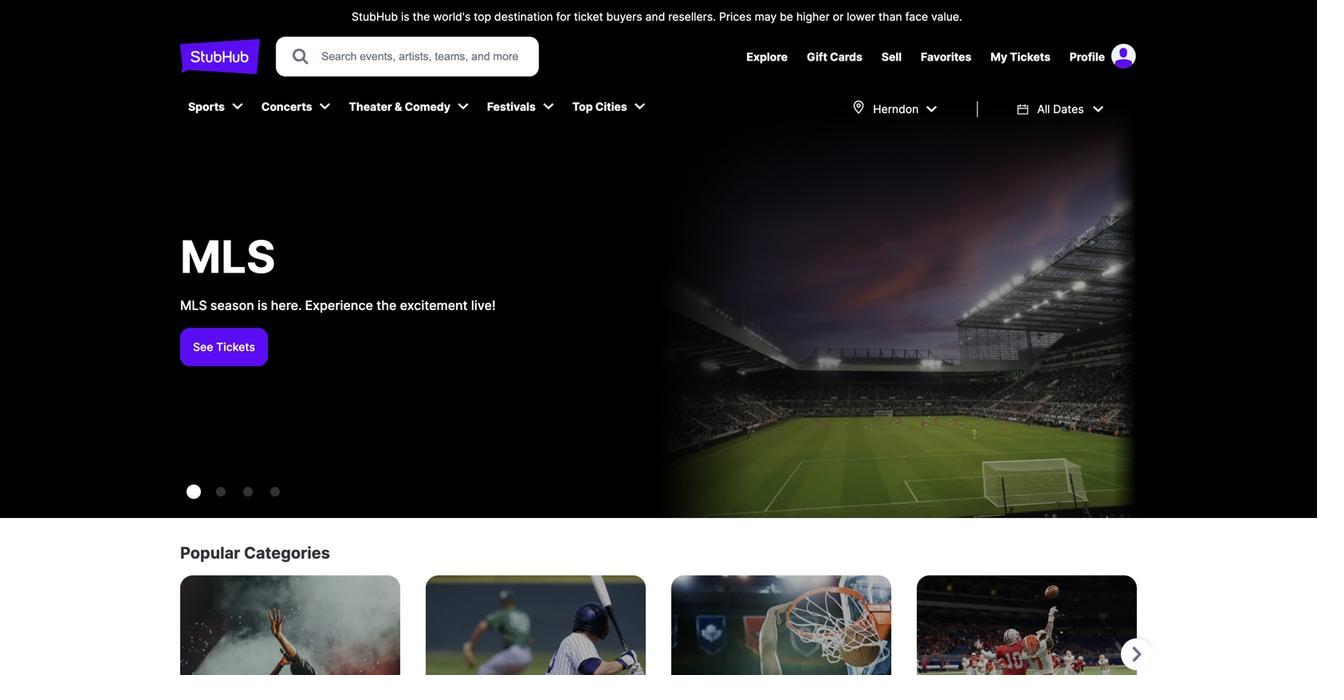 Task type: locate. For each thing, give the bounding box(es) containing it.
1 horizontal spatial tickets
[[1011, 50, 1051, 64]]

see
[[193, 341, 213, 354]]

face
[[906, 10, 929, 24]]

see tickets button
[[180, 328, 268, 367]]

mls up season
[[180, 230, 276, 284]]

2 mls from the top
[[180, 298, 207, 314]]

is right "stubhub"
[[401, 10, 410, 24]]

profile
[[1070, 50, 1106, 64]]

explore link
[[747, 50, 788, 64]]

top cities
[[573, 100, 627, 114]]

tickets for my tickets
[[1011, 50, 1051, 64]]

stubhub
[[352, 10, 398, 24]]

favorites
[[921, 50, 972, 64]]

concerts
[[262, 100, 312, 114]]

theater & comedy link
[[341, 89, 457, 124]]

1 - shaq's fun house image
[[216, 487, 226, 497]]

sell
[[882, 50, 902, 64]]

mls
[[180, 230, 276, 284], [180, 298, 207, 314]]

see tickets link
[[180, 328, 579, 367]]

tickets right see at the bottom left
[[216, 341, 255, 354]]

0 horizontal spatial is
[[258, 298, 268, 314]]

comedy
[[405, 100, 451, 114]]

live!
[[471, 298, 496, 314]]

0 vertical spatial the
[[413, 10, 430, 24]]

0 horizontal spatial tickets
[[216, 341, 255, 354]]

tickets
[[1011, 50, 1051, 64], [216, 341, 255, 354]]

1 vertical spatial is
[[258, 298, 268, 314]]

0 vertical spatial mls
[[180, 230, 276, 284]]

gift cards
[[807, 50, 863, 64]]

my tickets
[[991, 50, 1051, 64]]

the
[[413, 10, 430, 24], [377, 298, 397, 314]]

is left the here.
[[258, 298, 268, 314]]

festivals link
[[479, 89, 542, 124]]

mls season is here. experience the excitement live!
[[180, 298, 496, 314]]

mls left season
[[180, 298, 207, 314]]

all dates
[[1038, 103, 1084, 116]]

0 horizontal spatial the
[[377, 298, 397, 314]]

ticket
[[574, 10, 604, 24]]

theater & comedy
[[349, 100, 451, 114]]

is
[[401, 10, 410, 24], [258, 298, 268, 314]]

0 vertical spatial is
[[401, 10, 410, 24]]

1 vertical spatial mls
[[180, 298, 207, 314]]

popular categories
[[180, 544, 330, 563]]

explore
[[747, 50, 788, 64]]

tickets right my
[[1011, 50, 1051, 64]]

mls for mls
[[180, 230, 276, 284]]

Search events, artists, teams, and more field
[[320, 48, 524, 65]]

1 vertical spatial the
[[377, 298, 397, 314]]

season
[[211, 298, 254, 314]]

dates
[[1054, 103, 1084, 116]]

my
[[991, 50, 1008, 64]]

the left the world's
[[413, 10, 430, 24]]

the up see tickets link
[[377, 298, 397, 314]]

than
[[879, 10, 903, 24]]

excitement
[[400, 298, 468, 314]]

sports
[[188, 100, 225, 114]]

profile link
[[1070, 50, 1106, 64]]

0 vertical spatial tickets
[[1011, 50, 1051, 64]]

world's
[[433, 10, 471, 24]]

0 - mls image
[[187, 485, 201, 499]]

1 vertical spatial tickets
[[216, 341, 255, 354]]

1 mls from the top
[[180, 230, 276, 284]]

cards
[[830, 50, 863, 64]]

tickets inside button
[[216, 341, 255, 354]]



Task type: describe. For each thing, give the bounding box(es) containing it.
gift
[[807, 50, 828, 64]]

here.
[[271, 298, 302, 314]]

resellers.
[[669, 10, 716, 24]]

all
[[1038, 103, 1051, 116]]

gift cards link
[[807, 50, 863, 64]]

mls for mls season is here. experience the excitement live!
[[180, 298, 207, 314]]

destination
[[495, 10, 553, 24]]

1 horizontal spatial the
[[413, 10, 430, 24]]

value.
[[932, 10, 963, 24]]

prices
[[719, 10, 752, 24]]

categories
[[244, 544, 330, 563]]

my tickets link
[[991, 50, 1051, 64]]

see tickets
[[193, 341, 255, 354]]

may
[[755, 10, 777, 24]]

top cities link
[[565, 89, 634, 124]]

tickets for see tickets
[[216, 341, 255, 354]]

3 - katt williams image
[[270, 487, 280, 497]]

lower
[[847, 10, 876, 24]]

sports link
[[180, 89, 231, 124]]

experience
[[305, 298, 373, 314]]

and
[[646, 10, 666, 24]]

stubhub is the world's top destination for ticket buyers and resellers. prices may be higher or lower than face value.
[[352, 10, 963, 24]]

buyers
[[607, 10, 643, 24]]

herndon
[[874, 103, 919, 116]]

top
[[573, 100, 593, 114]]

top
[[474, 10, 491, 24]]

theater
[[349, 100, 392, 114]]

&
[[395, 100, 402, 114]]

1 horizontal spatial is
[[401, 10, 410, 24]]

for
[[556, 10, 571, 24]]

stubhub image
[[180, 37, 260, 77]]

2 - billy joel image
[[243, 487, 253, 497]]

be
[[780, 10, 794, 24]]

concerts link
[[254, 89, 319, 124]]

cities
[[596, 100, 627, 114]]

favorites link
[[921, 50, 972, 64]]

higher
[[797, 10, 830, 24]]

popular
[[180, 544, 240, 563]]

or
[[833, 10, 844, 24]]

herndon button
[[818, 89, 971, 129]]

festivals
[[487, 100, 536, 114]]

sell link
[[882, 50, 902, 64]]



Task type: vqa. For each thing, say whether or not it's contained in the screenshot.
TOP CITIES
yes



